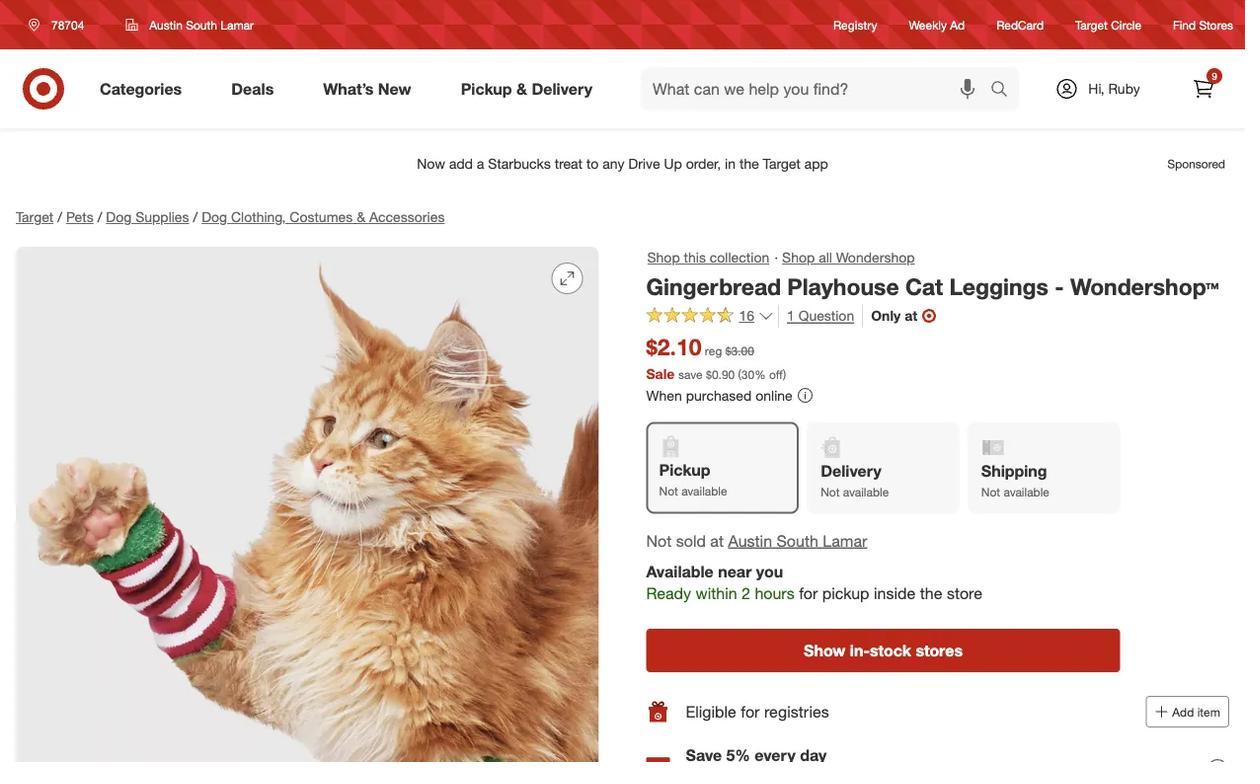 Task type: locate. For each thing, give the bounding box(es) containing it.
target for target / pets / dog supplies / dog clothing, costumes & accessories
[[16, 208, 54, 226]]

not inside shipping not available
[[982, 484, 1001, 499]]

sale
[[646, 365, 675, 382]]

circle
[[1111, 17, 1142, 32]]

for right eligible
[[741, 702, 760, 722]]

available
[[682, 483, 728, 498], [843, 484, 889, 499], [1004, 484, 1050, 499]]

pickup inside pickup not available
[[659, 461, 711, 480]]

1 vertical spatial south
[[777, 531, 819, 551]]

0 horizontal spatial target
[[16, 208, 54, 226]]

0 horizontal spatial lamar
[[221, 17, 254, 32]]

0 horizontal spatial at
[[711, 531, 724, 551]]

categories link
[[83, 67, 207, 111]]

target / pets / dog supplies / dog clothing, costumes & accessories
[[16, 208, 445, 226]]

search
[[982, 81, 1029, 100]]

/
[[58, 208, 62, 226], [97, 208, 102, 226], [193, 208, 198, 226]]

target link
[[16, 208, 54, 226]]

leggings
[[950, 273, 1049, 300]]

dog clothing, costumes & accessories link
[[202, 208, 445, 226]]

1 vertical spatial austin
[[728, 531, 772, 551]]

at right sold
[[711, 531, 724, 551]]

2
[[742, 584, 751, 604]]

delivery up advertisement region
[[532, 79, 593, 98]]

stock
[[870, 641, 912, 660]]

2 horizontal spatial available
[[1004, 484, 1050, 499]]

1 horizontal spatial austin
[[728, 531, 772, 551]]

you
[[756, 562, 784, 581]]

not down shipping
[[982, 484, 1001, 499]]

available up sold
[[682, 483, 728, 498]]

0 vertical spatial &
[[517, 79, 527, 98]]

accessories
[[369, 208, 445, 226]]

1 vertical spatial lamar
[[823, 531, 868, 551]]

south up you
[[777, 531, 819, 551]]

south up deals link
[[186, 17, 217, 32]]

shipping not available
[[982, 462, 1050, 499]]

1 horizontal spatial dog
[[202, 208, 227, 226]]

not
[[659, 483, 678, 498], [821, 484, 840, 499], [982, 484, 1001, 499], [646, 531, 672, 551]]

2 horizontal spatial /
[[193, 208, 198, 226]]

-
[[1055, 273, 1064, 300]]

weekly ad
[[909, 17, 965, 32]]

pickup up sold
[[659, 461, 711, 480]]

pickup right new
[[461, 79, 512, 98]]

austin up near
[[728, 531, 772, 551]]

0 horizontal spatial available
[[682, 483, 728, 498]]

2 shop from the left
[[782, 249, 815, 266]]

not up austin south lamar button at bottom right
[[821, 484, 840, 499]]

available down shipping
[[1004, 484, 1050, 499]]

1 shop from the left
[[647, 249, 680, 266]]

&
[[517, 79, 527, 98], [357, 208, 365, 226]]

0 horizontal spatial shop
[[647, 249, 680, 266]]

target circle
[[1076, 17, 1142, 32]]

available near you ready within 2 hours for pickup inside the store
[[646, 562, 983, 604]]

available inside pickup not available
[[682, 483, 728, 498]]

austin up categories link in the top of the page
[[150, 17, 183, 32]]

0 horizontal spatial for
[[741, 702, 760, 722]]

$2.10
[[646, 333, 702, 361]]

available
[[646, 562, 714, 581]]

target left circle
[[1076, 17, 1108, 32]]

not for pickup
[[659, 483, 678, 498]]

$3.00
[[726, 344, 755, 359]]

when purchased online
[[646, 387, 793, 404]]

deals link
[[215, 67, 299, 111]]

dog
[[106, 208, 132, 226], [202, 208, 227, 226]]

this
[[684, 249, 706, 266]]

delivery up austin south lamar button at bottom right
[[821, 462, 882, 481]]

available inside delivery not available
[[843, 484, 889, 499]]

1 vertical spatial delivery
[[821, 462, 882, 481]]

playhouse
[[788, 273, 899, 300]]

question
[[799, 307, 855, 325]]

1 vertical spatial pickup
[[659, 461, 711, 480]]

dog supplies link
[[106, 208, 189, 226]]

not up sold
[[659, 483, 678, 498]]

1 / from the left
[[58, 208, 62, 226]]

1 vertical spatial &
[[357, 208, 365, 226]]

1 dog from the left
[[106, 208, 132, 226]]

0 vertical spatial target
[[1076, 17, 1108, 32]]

south
[[186, 17, 217, 32], [777, 531, 819, 551]]

1
[[787, 307, 795, 325]]

austin south lamar button
[[113, 7, 267, 42]]

shop
[[647, 249, 680, 266], [782, 249, 815, 266]]

save
[[679, 367, 703, 382]]

available inside shipping not available
[[1004, 484, 1050, 499]]

0 horizontal spatial south
[[186, 17, 217, 32]]

0 vertical spatial pickup
[[461, 79, 512, 98]]

not for delivery
[[821, 484, 840, 499]]

(
[[738, 367, 742, 382]]

for
[[799, 584, 818, 604], [741, 702, 760, 722]]

delivery not available
[[821, 462, 889, 499]]

/ right 'supplies' on the top left of page
[[193, 208, 198, 226]]

registries
[[764, 702, 829, 722]]

for right hours
[[799, 584, 818, 604]]

target left pets link in the top of the page
[[16, 208, 54, 226]]

1 horizontal spatial lamar
[[823, 531, 868, 551]]

not left sold
[[646, 531, 672, 551]]

dog right 'pets'
[[106, 208, 132, 226]]

/ left 'pets'
[[58, 208, 62, 226]]

pickup not available
[[659, 461, 728, 498]]

available for delivery
[[843, 484, 889, 499]]

what's new link
[[306, 67, 436, 111]]

austin
[[150, 17, 183, 32], [728, 531, 772, 551]]

the
[[920, 584, 943, 604]]

all
[[819, 249, 833, 266]]

only
[[871, 307, 901, 325]]

hi, ruby
[[1089, 80, 1140, 97]]

at right only
[[905, 307, 918, 325]]

online
[[756, 387, 793, 404]]

target for target circle
[[1076, 17, 1108, 32]]

target
[[1076, 17, 1108, 32], [16, 208, 54, 226]]

1 horizontal spatial available
[[843, 484, 889, 499]]

categories
[[100, 79, 182, 98]]

hours
[[755, 584, 795, 604]]

gingerbread playhouse cat leggings - wondershop&#8482;, 1 of 10 image
[[16, 247, 599, 763]]

1 vertical spatial target
[[16, 208, 54, 226]]

3 / from the left
[[193, 208, 198, 226]]

0 vertical spatial for
[[799, 584, 818, 604]]

redcard link
[[997, 16, 1044, 33]]

eligible
[[686, 702, 737, 722]]

9 link
[[1182, 67, 1226, 111]]

not inside delivery not available
[[821, 484, 840, 499]]

/ right 'pets'
[[97, 208, 102, 226]]

stores
[[916, 641, 963, 660]]

0 horizontal spatial pickup
[[461, 79, 512, 98]]

available up austin south lamar button at bottom right
[[843, 484, 889, 499]]

weekly
[[909, 17, 947, 32]]

lamar up available near you ready within 2 hours for pickup inside the store
[[823, 531, 868, 551]]

0 vertical spatial austin
[[150, 17, 183, 32]]

0 horizontal spatial dog
[[106, 208, 132, 226]]

registry
[[834, 17, 878, 32]]

0 vertical spatial lamar
[[221, 17, 254, 32]]

not inside pickup not available
[[659, 483, 678, 498]]

0.90
[[712, 367, 735, 382]]

shop left 'all'
[[782, 249, 815, 266]]

1 horizontal spatial for
[[799, 584, 818, 604]]

0 horizontal spatial delivery
[[532, 79, 593, 98]]

1 horizontal spatial at
[[905, 307, 918, 325]]

pickup for &
[[461, 79, 512, 98]]

1 horizontal spatial shop
[[782, 249, 815, 266]]

0 horizontal spatial austin
[[150, 17, 183, 32]]

0 horizontal spatial /
[[58, 208, 62, 226]]

1 horizontal spatial target
[[1076, 17, 1108, 32]]

weekly ad link
[[909, 16, 965, 33]]

lamar up "deals"
[[221, 17, 254, 32]]

target circle link
[[1076, 16, 1142, 33]]

pickup
[[461, 79, 512, 98], [659, 461, 711, 480]]

0 vertical spatial south
[[186, 17, 217, 32]]

shop left this in the top right of the page
[[647, 249, 680, 266]]

store
[[947, 584, 983, 604]]

find
[[1174, 17, 1196, 32]]

dog left clothing,
[[202, 208, 227, 226]]

1 horizontal spatial /
[[97, 208, 102, 226]]

1 horizontal spatial pickup
[[659, 461, 711, 480]]

1 horizontal spatial delivery
[[821, 462, 882, 481]]

item
[[1198, 705, 1221, 720]]



Task type: vqa. For each thing, say whether or not it's contained in the screenshot.
Add To Cart
no



Task type: describe. For each thing, give the bounding box(es) containing it.
only at
[[871, 307, 918, 325]]

0 horizontal spatial &
[[357, 208, 365, 226]]

$2.10 reg $3.00 sale save $ 0.90 ( 30 % off )
[[646, 333, 787, 382]]

show
[[804, 641, 846, 660]]

stores
[[1200, 17, 1234, 32]]

collection
[[710, 249, 770, 266]]

pickup for not
[[659, 461, 711, 480]]

supplies
[[135, 208, 189, 226]]

%
[[755, 367, 766, 382]]

add item button
[[1146, 696, 1230, 728]]

off
[[769, 367, 783, 382]]

available for pickup
[[682, 483, 728, 498]]

pickup & delivery
[[461, 79, 593, 98]]

0 vertical spatial delivery
[[532, 79, 593, 98]]

0 vertical spatial at
[[905, 307, 918, 325]]

lamar inside austin south lamar dropdown button
[[221, 17, 254, 32]]

)
[[783, 367, 787, 382]]

shop for shop this collection
[[647, 249, 680, 266]]

new
[[378, 79, 412, 98]]

sold
[[676, 531, 706, 551]]

16 link
[[646, 305, 774, 329]]

search button
[[982, 67, 1029, 115]]

eligible for registries
[[686, 702, 829, 722]]

show in-stock stores
[[804, 641, 963, 660]]

What can we help you find? suggestions appear below search field
[[641, 67, 996, 111]]

gingerbread playhouse cat leggings - wondershop™
[[646, 273, 1219, 300]]

78704
[[51, 17, 84, 32]]

available for shipping
[[1004, 484, 1050, 499]]

not sold at austin south lamar
[[646, 531, 868, 551]]

redcard
[[997, 17, 1044, 32]]

deals
[[231, 79, 274, 98]]

shop for shop all wondershop
[[782, 249, 815, 266]]

2 dog from the left
[[202, 208, 227, 226]]

clothing,
[[231, 208, 286, 226]]

when
[[646, 387, 682, 404]]

30
[[742, 367, 755, 382]]

for inside available near you ready within 2 hours for pickup inside the store
[[799, 584, 818, 604]]

gingerbread
[[646, 273, 781, 300]]

78704 button
[[16, 7, 105, 42]]

pickup
[[822, 584, 870, 604]]

ready
[[646, 584, 691, 604]]

1 vertical spatial for
[[741, 702, 760, 722]]

1 question
[[787, 307, 855, 325]]

reg
[[705, 344, 722, 359]]

hi,
[[1089, 80, 1105, 97]]

delivery inside delivery not available
[[821, 462, 882, 481]]

1 vertical spatial at
[[711, 531, 724, 551]]

what's new
[[323, 79, 412, 98]]

1 horizontal spatial south
[[777, 531, 819, 551]]

add item
[[1173, 705, 1221, 720]]

9
[[1212, 70, 1218, 82]]

austin inside dropdown button
[[150, 17, 183, 32]]

cat
[[906, 273, 943, 300]]

in-
[[850, 641, 870, 660]]

16
[[739, 307, 755, 325]]

near
[[718, 562, 752, 581]]

show in-stock stores button
[[646, 629, 1121, 673]]

find stores link
[[1174, 16, 1234, 33]]

$
[[706, 367, 712, 382]]

austin south lamar
[[150, 17, 254, 32]]

shop all wondershop
[[782, 249, 915, 266]]

pets link
[[66, 208, 94, 226]]

pets
[[66, 208, 94, 226]]

within
[[696, 584, 737, 604]]

wondershop™
[[1071, 273, 1219, 300]]

what's
[[323, 79, 374, 98]]

south inside dropdown button
[[186, 17, 217, 32]]

ruby
[[1109, 80, 1140, 97]]

inside
[[874, 584, 916, 604]]

1 horizontal spatial &
[[517, 79, 527, 98]]

registry link
[[834, 16, 878, 33]]

purchased
[[686, 387, 752, 404]]

pickup & delivery link
[[444, 67, 617, 111]]

austin south lamar button
[[728, 530, 868, 552]]

not for shipping
[[982, 484, 1001, 499]]

find stores
[[1174, 17, 1234, 32]]

advertisement region
[[0, 140, 1246, 188]]

2 / from the left
[[97, 208, 102, 226]]

add
[[1173, 705, 1194, 720]]

shipping
[[982, 462, 1048, 481]]

shop this collection
[[647, 249, 770, 266]]



